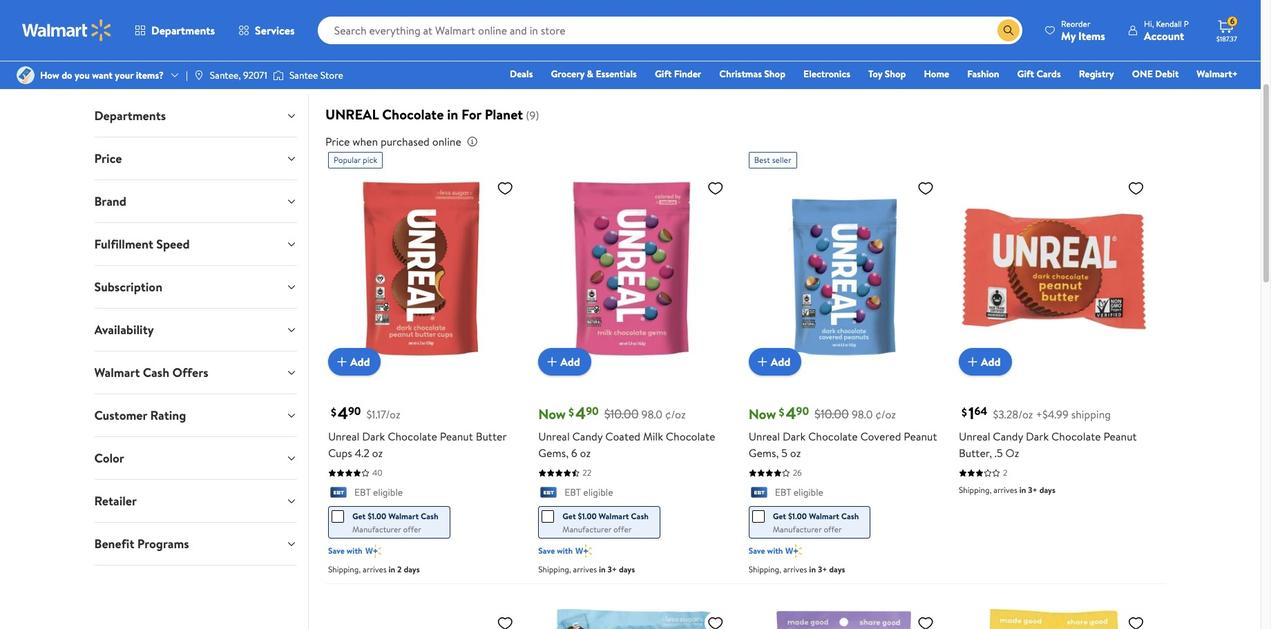 Task type: vqa. For each thing, say whether or not it's contained in the screenshot.
now within the Now $ 4 90 $10.00 98.0 ¢/oz Unreal Candy Coated Milk Chocolate Gems, 6 oz
yes



Task type: locate. For each thing, give the bounding box(es) containing it.
gift for gift finder
[[655, 67, 672, 81]]

0 horizontal spatial peanut
[[440, 430, 473, 445]]

color tab
[[83, 438, 308, 480]]

add for add to cart icon for unreal dark chocolate peanut butter cups 4.2 oz image
[[350, 355, 370, 370]]

save with up shipping, arrives in 2 days
[[328, 545, 363, 557]]

get $1.00 walmart cash for now $ 4 90 $10.00 98.0 ¢/oz unreal dark chocolate covered peanut gems, 5 oz
[[773, 511, 860, 522]]

cash
[[143, 364, 169, 382], [421, 511, 439, 522], [631, 511, 649, 522], [842, 511, 860, 522]]

items?
[[136, 68, 164, 82]]

shipping, arrives in 3+ days
[[960, 485, 1056, 497], [539, 564, 635, 576], [749, 564, 846, 576]]

2 horizontal spatial manufacturer
[[773, 524, 822, 536]]

0 vertical spatial price
[[326, 134, 350, 149]]

ebt eligible for $ 4 90 $1.17/oz unreal dark chocolate peanut butter cups 4.2 oz
[[355, 486, 403, 500]]

arrives for now $ 4 90 $10.00 98.0 ¢/oz unreal candy coated milk chocolate gems, 6 oz
[[573, 564, 597, 576]]

2 with from the left
[[557, 545, 573, 557]]

2 ebt image from the left
[[749, 487, 770, 501]]

price inside dropdown button
[[94, 150, 122, 167]]

best seller
[[755, 154, 792, 166]]

4
[[338, 402, 348, 425], [576, 402, 586, 425], [786, 402, 797, 425]]

get
[[352, 511, 366, 522], [563, 511, 576, 522], [773, 511, 787, 522]]

oz inside now $ 4 90 $10.00 98.0 ¢/oz unreal candy coated milk chocolate gems, 6 oz
[[580, 446, 591, 461]]

days for now $ 4 90 $10.00 98.0 ¢/oz unreal candy coated milk chocolate gems, 6 oz
[[619, 564, 635, 576]]

2 horizontal spatial save
[[749, 545, 766, 557]]

¢/oz inside now $ 4 90 $10.00 98.0 ¢/oz unreal dark chocolate covered peanut gems, 5 oz
[[876, 408, 897, 423]]

1 add button from the left
[[328, 349, 381, 376]]

0 horizontal spatial 98.0
[[642, 408, 663, 423]]

butter,
[[960, 446, 993, 461]]

shop right toy
[[885, 67, 907, 81]]

ebt eligible for now $ 4 90 $10.00 98.0 ¢/oz unreal dark chocolate covered peanut gems, 5 oz
[[775, 486, 824, 500]]

+$4.99
[[1037, 408, 1069, 423]]

toy shop
[[869, 67, 907, 81]]

manufacturer up walmart plus icon
[[773, 524, 822, 536]]

dark up '5'
[[783, 430, 806, 445]]

1 horizontal spatial with
[[557, 545, 573, 557]]

6 $187.37
[[1217, 15, 1238, 44]]

unreal inside now $ 4 90 $10.00 98.0 ¢/oz unreal dark chocolate covered peanut gems, 5 oz
[[749, 430, 781, 445]]

2 add to cart image from the left
[[544, 354, 561, 371]]

64
[[975, 404, 988, 420]]

in-store
[[121, 59, 154, 73]]

2 90 from the left
[[586, 404, 599, 420]]

offer for now $ 4 90 $10.00 98.0 ¢/oz unreal dark chocolate covered peanut gems, 5 oz
[[824, 524, 843, 536]]

want
[[92, 68, 113, 82]]

now for now $ 4 90 $10.00 98.0 ¢/oz unreal candy coated milk chocolate gems, 6 oz
[[539, 405, 566, 424]]

2 now from the left
[[749, 405, 777, 424]]

3 with from the left
[[768, 545, 784, 557]]

0 horizontal spatial 6
[[572, 446, 578, 461]]

how do you want your items?
[[40, 68, 164, 82]]

shipping,
[[960, 485, 992, 497], [328, 564, 361, 576], [539, 564, 571, 576], [749, 564, 782, 576]]

2 horizontal spatial add to cart image
[[965, 354, 982, 371]]

2 4 from the left
[[576, 402, 586, 425]]

1 horizontal spatial subscription
[[483, 59, 535, 73]]

0 horizontal spatial ebt image
[[328, 487, 349, 501]]

search icon image
[[1004, 25, 1015, 36]]

1 get from the left
[[352, 511, 366, 522]]

my
[[1062, 28, 1077, 43]]

manufacturer offer up walmart plus icon
[[773, 524, 843, 536]]

get $1.00 walmart cash walmart plus, element up walmart plus icon
[[753, 510, 860, 524]]

2 add button from the left
[[539, 349, 592, 376]]

add to favorites list, unreal dark chocolate coconut bars, 4.2 oz bag image
[[497, 615, 514, 630]]

shipping, arrives in 3+ days for now $ 4 90 $10.00 98.0 ¢/oz unreal dark chocolate covered peanut gems, 5 oz
[[749, 564, 846, 576]]

3 4 from the left
[[786, 402, 797, 425]]

0 horizontal spatial dark
[[362, 430, 385, 445]]

1 walmart plus image from the left
[[365, 545, 382, 558]]

$1.00 down 22
[[578, 511, 597, 522]]

0 horizontal spatial 3+
[[608, 564, 617, 576]]

2 horizontal spatial offer
[[824, 524, 843, 536]]

98.0 up covered
[[852, 408, 873, 423]]

add to cart image for the unreal candy coated milk chocolate gems, 6 oz image
[[544, 354, 561, 371]]

days for now $ 4 90 $10.00 98.0 ¢/oz unreal dark chocolate covered peanut gems, 5 oz
[[830, 564, 846, 576]]

2 horizontal spatial oz
[[791, 446, 801, 461]]

1 offer from the left
[[403, 524, 422, 536]]

eligible down 40
[[373, 486, 403, 500]]

gems, left '5'
[[749, 446, 779, 461]]

days for $ 4 90 $1.17/oz unreal dark chocolate peanut butter cups 4.2 oz
[[404, 564, 420, 576]]

subscription up availability
[[94, 279, 163, 296]]

1 eligible from the left
[[373, 486, 403, 500]]

add to favorites list, unreal candy coated milk chocolate gems, 6 oz image
[[708, 180, 724, 197]]

3 eligible from the left
[[794, 486, 824, 500]]

walmart plus image for 4
[[576, 545, 592, 558]]

1 horizontal spatial now
[[749, 405, 777, 424]]

save with for now $ 4 90 $10.00 98.0 ¢/oz unreal dark chocolate covered peanut gems, 5 oz
[[749, 545, 784, 557]]

26
[[793, 468, 802, 479]]

1 unreal from the left
[[328, 430, 360, 445]]

price for price
[[94, 150, 122, 167]]

gift inside 'link'
[[655, 67, 672, 81]]

2 98.0 from the left
[[852, 408, 873, 423]]

0 horizontal spatial now
[[539, 405, 566, 424]]

2 save with from the left
[[539, 545, 573, 557]]

2 up unreal dark chocolate coconut bars, 4.2 oz bag image
[[398, 564, 402, 576]]

3 get $1.00 walmart cash from the left
[[773, 511, 860, 522]]

1 horizontal spatial shop
[[885, 67, 907, 81]]

3 unreal from the left
[[749, 430, 781, 445]]

subscription inside dropdown button
[[94, 279, 163, 296]]

3 save with from the left
[[749, 545, 784, 557]]

4 up cups
[[338, 402, 348, 425]]

now inside now $ 4 90 $10.00 98.0 ¢/oz unreal dark chocolate covered peanut gems, 5 oz
[[749, 405, 777, 424]]

1 horizontal spatial 6
[[1231, 15, 1236, 27]]

ebt image down cups
[[328, 487, 349, 501]]

departments up "store"
[[151, 23, 215, 38]]

2 ebt from the left
[[565, 486, 581, 500]]

0 horizontal spatial  image
[[193, 70, 205, 81]]

1 horizontal spatial 4
[[576, 402, 586, 425]]

candy inside $ 1 64 $3.28/oz +$4.99 shipping unreal candy dark chocolate peanut butter, .5 oz
[[994, 430, 1024, 445]]

0 vertical spatial subscription
[[483, 59, 535, 73]]

add button for unreal dark chocolate covered peanut gems, 5 oz image
[[749, 349, 802, 376]]

1 horizontal spatial $1.00
[[578, 511, 597, 522]]

1 horizontal spatial peanut
[[904, 430, 938, 445]]

1 add to cart image from the left
[[334, 354, 350, 371]]

0 horizontal spatial manufacturer
[[352, 524, 401, 536]]

4 add from the left
[[982, 355, 1001, 370]]

oz for now $ 4 90 $10.00 98.0 ¢/oz unreal dark chocolate covered peanut gems, 5 oz
[[791, 446, 801, 461]]

¢/oz inside now $ 4 90 $10.00 98.0 ¢/oz unreal candy coated milk chocolate gems, 6 oz
[[666, 408, 686, 423]]

candy left coated
[[573, 430, 603, 445]]

3 ebt from the left
[[775, 486, 792, 500]]

0 horizontal spatial with
[[347, 545, 363, 557]]

1 save from the left
[[328, 545, 345, 557]]

in left for
[[447, 105, 459, 124]]

0 horizontal spatial offer
[[403, 524, 422, 536]]

when
[[353, 134, 378, 149]]

1 candy from the left
[[573, 430, 603, 445]]

$1.00 up walmart plus icon
[[789, 511, 807, 522]]

add for the unreal candy coated milk chocolate gems, 6 oz image add to cart icon
[[561, 355, 581, 370]]

oz
[[1006, 446, 1020, 461]]

0 horizontal spatial $1.00
[[368, 511, 387, 522]]

eligible for now $ 4 90 $10.00 98.0 ¢/oz unreal dark chocolate covered peanut gems, 5 oz
[[794, 486, 824, 500]]

3 manufacturer from the left
[[773, 524, 822, 536]]

shop for christmas shop
[[765, 67, 786, 81]]

manufacturer offer
[[352, 524, 422, 536], [563, 524, 632, 536], [773, 524, 843, 536]]

eligible for $ 4 90 $1.17/oz unreal dark chocolate peanut butter cups 4.2 oz
[[373, 486, 403, 500]]

1 save with from the left
[[328, 545, 363, 557]]

gems, up ebt image
[[539, 446, 569, 461]]

2 horizontal spatial 4
[[786, 402, 797, 425]]

2 manufacturer offer from the left
[[563, 524, 632, 536]]

2 horizontal spatial get $1.00 walmart cash
[[773, 511, 860, 522]]

shipping
[[1072, 408, 1112, 423]]

benefit
[[94, 536, 134, 553]]

2 $1.00 from the left
[[578, 511, 597, 522]]

2 ebt eligible from the left
[[565, 486, 614, 500]]

price when purchased online
[[326, 134, 462, 149]]

get for $ 4 90 $1.17/oz unreal dark chocolate peanut butter cups 4.2 oz
[[352, 511, 366, 522]]

2 horizontal spatial manufacturer offer
[[773, 524, 843, 536]]

ebt down the 4.2
[[355, 486, 371, 500]]

with for now $ 4 90 $10.00 98.0 ¢/oz unreal dark chocolate covered peanut gems, 5 oz
[[768, 545, 784, 557]]

1 manufacturer from the left
[[352, 524, 401, 536]]

0 horizontal spatial ebt eligible
[[355, 486, 403, 500]]

3+ for now $ 4 90 $10.00 98.0 ¢/oz unreal dark chocolate covered peanut gems, 5 oz
[[818, 564, 828, 576]]

santee,
[[210, 68, 241, 82]]

arrives
[[994, 485, 1018, 497], [363, 564, 387, 576], [573, 564, 597, 576], [784, 564, 808, 576]]

2 horizontal spatial peanut
[[1104, 430, 1138, 445]]

get $1.00 walmart cash checkbox down cups
[[332, 511, 344, 523]]

1 dark from the left
[[362, 430, 385, 445]]

0 horizontal spatial eligible
[[373, 486, 403, 500]]

0 horizontal spatial shipping, arrives in 3+ days
[[539, 564, 635, 576]]

2 offer from the left
[[614, 524, 632, 536]]

manufacturer offer for $ 4 90 $1.17/oz unreal dark chocolate peanut butter cups 4.2 oz
[[352, 524, 422, 536]]

ebt for now $ 4 90 $10.00 98.0 ¢/oz unreal dark chocolate covered peanut gems, 5 oz
[[775, 486, 792, 500]]

get $1.00 walmart cash down 40
[[352, 511, 439, 522]]

4 unreal from the left
[[960, 430, 991, 445]]

unreal candy dark chocolate peanut butter, .5 oz image
[[960, 174, 1151, 365]]

candy up oz
[[994, 430, 1024, 445]]

fulfillment speed button
[[83, 223, 308, 266]]

2 horizontal spatial dark
[[1027, 430, 1050, 445]]

6 inside '6 $187.37'
[[1231, 15, 1236, 27]]

1 horizontal spatial save with
[[539, 545, 573, 557]]

90 up 26 on the bottom
[[797, 404, 810, 420]]

ebt eligible down 22
[[565, 486, 614, 500]]

save with down ebt image
[[539, 545, 573, 557]]

departments button
[[83, 95, 308, 137]]

subscription up planet
[[483, 59, 535, 73]]

2 horizontal spatial ebt
[[775, 486, 792, 500]]

1 gift from the left
[[655, 67, 672, 81]]

2 eligible from the left
[[584, 486, 614, 500]]

0 horizontal spatial add to cart image
[[334, 354, 350, 371]]

1 ebt image from the left
[[328, 487, 349, 501]]

0 horizontal spatial candy
[[573, 430, 603, 445]]

peanut right covered
[[904, 430, 938, 445]]

subscription tab
[[83, 266, 308, 308]]

2
[[1004, 468, 1008, 479], [398, 564, 402, 576]]

shipping, arrives in 3+ days down oz
[[960, 485, 1056, 497]]

manufacturer offer up shipping, arrives in 2 days
[[352, 524, 422, 536]]

4 up 22
[[576, 402, 586, 425]]

days up unreal dark chocolate coconut minis, 15.3 ounce 'image'
[[619, 564, 635, 576]]

3 add button from the left
[[749, 349, 802, 376]]

1 horizontal spatial  image
[[273, 68, 284, 82]]

manufacturer offer for now $ 4 90 $10.00 98.0 ¢/oz unreal dark chocolate covered peanut gems, 5 oz
[[773, 524, 843, 536]]

customer rating button
[[83, 395, 308, 437]]

chocolate up purchased
[[383, 105, 444, 124]]

1 vertical spatial subscription
[[94, 279, 163, 296]]

1 horizontal spatial 2
[[1004, 468, 1008, 479]]

unreal inside the $ 4 90 $1.17/oz unreal dark chocolate peanut butter cups 4.2 oz
[[328, 430, 360, 445]]

gems, for now $ 4 90 $10.00 98.0 ¢/oz unreal candy coated milk chocolate gems, 6 oz
[[539, 446, 569, 461]]

$10.00 inside now $ 4 90 $10.00 98.0 ¢/oz unreal dark chocolate covered peanut gems, 5 oz
[[815, 406, 850, 423]]

oz right the 4.2
[[372, 446, 383, 461]]

chocolate left covered
[[809, 430, 858, 445]]

by
[[1044, 59, 1055, 74]]

get $1.00 walmart cash walmart plus, element down 22
[[542, 510, 649, 524]]

dark up the 4.2
[[362, 430, 385, 445]]

 image
[[17, 66, 35, 84]]

shop
[[765, 67, 786, 81], [885, 67, 907, 81]]

chocolate down shipping on the right
[[1052, 430, 1102, 445]]

in for now $ 4 90 $10.00 98.0 ¢/oz unreal dark chocolate covered peanut gems, 5 oz
[[810, 564, 816, 576]]

add button for unreal dark chocolate peanut butter cups 4.2 oz image
[[328, 349, 381, 376]]

0 horizontal spatial get $1.00 walmart cash checkbox
[[332, 511, 344, 523]]

price up brand
[[94, 150, 122, 167]]

shipping, arrives in 3+ days down walmart plus icon
[[749, 564, 846, 576]]

kendall
[[1157, 18, 1183, 29]]

1 gems, from the left
[[539, 446, 569, 461]]

0 horizontal spatial save with
[[328, 545, 363, 557]]

manufacturer up shipping, arrives in 2 days
[[352, 524, 401, 536]]

ebt eligible down 40
[[355, 486, 403, 500]]

walmart image
[[22, 19, 112, 41]]

add to cart image
[[334, 354, 350, 371], [544, 354, 561, 371], [965, 354, 982, 371]]

3 get from the left
[[773, 511, 787, 522]]

get $1.00 walmart cash up walmart plus icon
[[773, 511, 860, 522]]

finder
[[675, 67, 702, 81]]

get $1.00 walmart cash down 22
[[563, 511, 649, 522]]

services button
[[227, 14, 307, 47]]

subscription button
[[83, 266, 308, 308]]

3+ up unreal dark chocolate coconut minis, 15.3 ounce 'image'
[[608, 564, 617, 576]]

1 horizontal spatial walmart plus image
[[576, 545, 592, 558]]

1 horizontal spatial gems,
[[749, 446, 779, 461]]

fashion
[[968, 67, 1000, 81]]

gift left cards
[[1018, 67, 1035, 81]]

eligible down 26 on the bottom
[[794, 486, 824, 500]]

fulfillment speed tab
[[83, 223, 308, 266]]

2 save from the left
[[539, 545, 555, 557]]

ebt image for $
[[749, 487, 770, 501]]

90 inside now $ 4 90 $10.00 98.0 ¢/oz unreal candy coated milk chocolate gems, 6 oz
[[586, 404, 599, 420]]

$1.00 for now $ 4 90 $10.00 98.0 ¢/oz unreal candy coated milk chocolate gems, 6 oz
[[578, 511, 597, 522]]

1 horizontal spatial manufacturer
[[563, 524, 612, 536]]

1 horizontal spatial save
[[539, 545, 555, 557]]

0 horizontal spatial get
[[352, 511, 366, 522]]

2 $10.00 from the left
[[815, 406, 850, 423]]

oz right '5'
[[791, 446, 801, 461]]

ebt eligible down 26 on the bottom
[[775, 486, 824, 500]]

get $1.00 walmart cash checkbox down ebt image
[[542, 511, 555, 523]]

add for the unreal candy dark chocolate peanut butter, .5 oz image's add to cart icon
[[982, 355, 1001, 370]]

3 add from the left
[[771, 355, 791, 370]]

3 $ from the left
[[779, 405, 785, 420]]

2 down oz
[[1004, 468, 1008, 479]]

get $1.00 walmart cash walmart plus, element down 40
[[332, 510, 439, 524]]

now for now $ 4 90 $10.00 98.0 ¢/oz unreal dark chocolate covered peanut gems, 5 oz
[[749, 405, 777, 424]]

1 horizontal spatial offer
[[614, 524, 632, 536]]

services
[[255, 23, 295, 38]]

2 get $1.00 walmart cash walmart plus, element from the left
[[542, 510, 649, 524]]

$1.00 for $ 4 90 $1.17/oz unreal dark chocolate peanut butter cups 4.2 oz
[[368, 511, 387, 522]]

gift finder link
[[649, 66, 708, 82]]

1 horizontal spatial $10.00
[[815, 406, 850, 423]]

shipping, arrives in 2 days
[[328, 564, 420, 576]]

4 $ from the left
[[962, 405, 968, 420]]

1 horizontal spatial get $1.00 walmart cash
[[563, 511, 649, 522]]

4 up '5'
[[786, 402, 797, 425]]

0 horizontal spatial get $1.00 walmart cash
[[352, 511, 439, 522]]

subscription
[[483, 59, 535, 73], [94, 279, 163, 296]]

gift for gift cards
[[1018, 67, 1035, 81]]

2 shop from the left
[[885, 67, 907, 81]]

ebt image
[[328, 487, 349, 501], [749, 487, 770, 501]]

 image for santee store
[[273, 68, 284, 82]]

benefit programs
[[94, 536, 189, 553]]

3 save from the left
[[749, 545, 766, 557]]

2 add from the left
[[561, 355, 581, 370]]

unreal dark chocolate covered peanut gems, 5 oz image
[[749, 174, 940, 365]]

0 horizontal spatial 4
[[338, 402, 348, 425]]

add button for the unreal candy coated milk chocolate gems, 6 oz image
[[539, 349, 592, 376]]

with down ebt image
[[557, 545, 573, 557]]

2 get $1.00 walmart cash checkbox from the left
[[542, 511, 555, 523]]

eligible down 22
[[584, 486, 614, 500]]

0 horizontal spatial gems,
[[539, 446, 569, 461]]

2 oz from the left
[[580, 446, 591, 461]]

coated
[[606, 430, 641, 445]]

90 inside the $ 4 90 $1.17/oz unreal dark chocolate peanut butter cups 4.2 oz
[[348, 404, 361, 420]]

cash for now $ 4 90 $10.00 98.0 ¢/oz unreal candy coated milk chocolate gems, 6 oz
[[631, 511, 649, 522]]

dark for $
[[783, 430, 806, 445]]

one
[[1133, 67, 1154, 81]]

offers
[[172, 364, 209, 382]]

1 horizontal spatial 90
[[586, 404, 599, 420]]

40
[[373, 468, 383, 479]]

do
[[62, 68, 72, 82]]

1 ebt eligible from the left
[[355, 486, 403, 500]]

price for price when purchased online
[[326, 134, 350, 149]]

add button
[[328, 349, 381, 376], [539, 349, 592, 376], [749, 349, 802, 376], [960, 349, 1012, 376]]

0 vertical spatial departments
[[151, 23, 215, 38]]

registry link
[[1073, 66, 1121, 82]]

| right by at the right of page
[[1061, 59, 1063, 74]]

1 90 from the left
[[348, 404, 361, 420]]

1 $10.00 from the left
[[605, 406, 639, 423]]

in up unreal dark chocolate coconut minis, 15.3 ounce 'image'
[[599, 564, 606, 576]]

2 unreal from the left
[[539, 430, 570, 445]]

chocolate
[[383, 105, 444, 124], [388, 430, 437, 445], [666, 430, 716, 445], [809, 430, 858, 445], [1052, 430, 1102, 445]]

0 horizontal spatial get $1.00 walmart cash walmart plus, element
[[332, 510, 439, 524]]

2 horizontal spatial save with
[[749, 545, 784, 557]]

3 peanut from the left
[[1104, 430, 1138, 445]]

3 90 from the left
[[797, 404, 810, 420]]

shop right christmas
[[765, 67, 786, 81]]

 image left the santee,
[[193, 70, 205, 81]]

christmas shop link
[[714, 66, 792, 82]]

0 horizontal spatial shop
[[765, 67, 786, 81]]

3 dark from the left
[[1027, 430, 1050, 445]]

3 manufacturer offer from the left
[[773, 524, 843, 536]]

$3.28/oz
[[994, 408, 1034, 423]]

days up "unreal dark chocolate almond butter cups, 3.2 oz" "image"
[[830, 564, 846, 576]]

4 inside now $ 4 90 $10.00 98.0 ¢/oz unreal dark chocolate covered peanut gems, 5 oz
[[786, 402, 797, 425]]

1 98.0 from the left
[[642, 408, 663, 423]]

90 up 22
[[586, 404, 599, 420]]

walmart inside dropdown button
[[94, 364, 140, 382]]

1 add from the left
[[350, 355, 370, 370]]

0 horizontal spatial $10.00
[[605, 406, 639, 423]]

with left walmart plus icon
[[768, 545, 784, 557]]

gift left finder
[[655, 67, 672, 81]]

1 get $1.00 walmart cash walmart plus, element from the left
[[332, 510, 439, 524]]

2 $ from the left
[[569, 405, 574, 420]]

0 horizontal spatial ¢/oz
[[666, 408, 686, 423]]

1 ¢/oz from the left
[[666, 408, 686, 423]]

1 horizontal spatial ebt eligible
[[565, 486, 614, 500]]

2 walmart plus image from the left
[[576, 545, 592, 558]]

4 add button from the left
[[960, 349, 1012, 376]]

 image
[[273, 68, 284, 82], [193, 70, 205, 81]]

0 vertical spatial 2
[[1004, 468, 1008, 479]]

walmart plus image
[[365, 545, 382, 558], [576, 545, 592, 558]]

unreal inside $ 1 64 $3.28/oz +$4.99 shipping unreal candy dark chocolate peanut butter, .5 oz
[[960, 430, 991, 445]]

walmart
[[94, 364, 140, 382], [389, 511, 419, 522], [599, 511, 629, 522], [809, 511, 840, 522]]

save down ebt image
[[539, 545, 555, 557]]

4 inside now $ 4 90 $10.00 98.0 ¢/oz unreal candy coated milk chocolate gems, 6 oz
[[576, 402, 586, 425]]

$ inside $ 1 64 $3.28/oz +$4.99 shipping unreal candy dark chocolate peanut butter, .5 oz
[[962, 405, 968, 420]]

0 horizontal spatial walmart plus image
[[365, 545, 382, 558]]

in up "unreal dark chocolate almond butter cups, 3.2 oz" "image"
[[810, 564, 816, 576]]

2 horizontal spatial get $1.00 walmart cash walmart plus, element
[[753, 510, 860, 524]]

|
[[1061, 59, 1063, 74], [186, 68, 188, 82]]

unreal dark chocolate almond butter cups, 3.2 oz image
[[749, 610, 940, 630]]

2 ¢/oz from the left
[[876, 408, 897, 423]]

manufacturer offer down 22
[[563, 524, 632, 536]]

chocolate right "milk"
[[666, 430, 716, 445]]

toy
[[869, 67, 883, 81]]

walmart for now $ 4 90 $10.00 98.0 ¢/oz unreal candy coated milk chocolate gems, 6 oz
[[599, 511, 629, 522]]

1 horizontal spatial ¢/oz
[[876, 408, 897, 423]]

0 horizontal spatial subscription
[[94, 279, 163, 296]]

3 get $1.00 walmart cash walmart plus, element from the left
[[753, 510, 860, 524]]

gift cards
[[1018, 67, 1062, 81]]

2 horizontal spatial ebt eligible
[[775, 486, 824, 500]]

1 now from the left
[[539, 405, 566, 424]]

1 horizontal spatial price
[[326, 134, 350, 149]]

departments
[[151, 23, 215, 38], [94, 107, 166, 124]]

1 horizontal spatial 98.0
[[852, 408, 873, 423]]

peanut left butter
[[440, 430, 473, 445]]

1 horizontal spatial dark
[[783, 430, 806, 445]]

oz inside now $ 4 90 $10.00 98.0 ¢/oz unreal dark chocolate covered peanut gems, 5 oz
[[791, 446, 801, 461]]

1 horizontal spatial shipping, arrives in 3+ days
[[749, 564, 846, 576]]

p
[[1185, 18, 1190, 29]]

chocolate inside now $ 4 90 $10.00 98.0 ¢/oz unreal candy coated milk chocolate gems, 6 oz
[[666, 430, 716, 445]]

2 candy from the left
[[994, 430, 1024, 445]]

ebt image up get $1.00 walmart cash checkbox
[[749, 487, 770, 501]]

1 vertical spatial departments
[[94, 107, 166, 124]]

1 get $1.00 walmart cash from the left
[[352, 511, 439, 522]]

2 horizontal spatial get
[[773, 511, 787, 522]]

1 horizontal spatial get
[[563, 511, 576, 522]]

candy
[[573, 430, 603, 445], [994, 430, 1024, 445]]

1 with from the left
[[347, 545, 363, 557]]

shipping, arrives in 3+ days up unreal dark chocolate coconut minis, 15.3 ounce 'image'
[[539, 564, 635, 576]]

Get $1.00 Walmart Cash checkbox
[[332, 511, 344, 523], [542, 511, 555, 523]]

| inside sort and filter section element
[[1061, 59, 1063, 74]]

90 inside now $ 4 90 $10.00 98.0 ¢/oz unreal dark chocolate covered peanut gems, 5 oz
[[797, 404, 810, 420]]

dark inside now $ 4 90 $10.00 98.0 ¢/oz unreal dark chocolate covered peanut gems, 5 oz
[[783, 430, 806, 445]]

1 horizontal spatial 3+
[[818, 564, 828, 576]]

save with left walmart plus icon
[[749, 545, 784, 557]]

ebt down '5'
[[775, 486, 792, 500]]

gems, inside now $ 4 90 $10.00 98.0 ¢/oz unreal candy coated milk chocolate gems, 6 oz
[[539, 446, 569, 461]]

legal information image
[[467, 136, 478, 147]]

walmart for $ 4 90 $1.17/oz unreal dark chocolate peanut butter cups 4.2 oz
[[389, 511, 419, 522]]

98.0 inside now $ 4 90 $10.00 98.0 ¢/oz unreal dark chocolate covered peanut gems, 5 oz
[[852, 408, 873, 423]]

ebt right ebt image
[[565, 486, 581, 500]]

$1.00 down 40
[[368, 511, 387, 522]]

unreal inside now $ 4 90 $10.00 98.0 ¢/oz unreal candy coated milk chocolate gems, 6 oz
[[539, 430, 570, 445]]

shipping, for $ 4 90 $1.17/oz unreal dark chocolate peanut butter cups 4.2 oz
[[328, 564, 361, 576]]

2 horizontal spatial 90
[[797, 404, 810, 420]]

save down get $1.00 walmart cash checkbox
[[749, 545, 766, 557]]

3 oz from the left
[[791, 446, 801, 461]]

gift
[[655, 67, 672, 81], [1018, 67, 1035, 81]]

$10.00
[[605, 406, 639, 423], [815, 406, 850, 423]]

oz up 22
[[580, 446, 591, 461]]

1 oz from the left
[[372, 446, 383, 461]]

customer rating tab
[[83, 395, 308, 437]]

2 horizontal spatial shipping, arrives in 3+ days
[[960, 485, 1056, 497]]

gems, inside now $ 4 90 $10.00 98.0 ¢/oz unreal dark chocolate covered peanut gems, 5 oz
[[749, 446, 779, 461]]

pick
[[363, 154, 378, 166]]

0 horizontal spatial gift
[[655, 67, 672, 81]]

3+ down $ 1 64 $3.28/oz +$4.99 shipping unreal candy dark chocolate peanut butter, .5 oz
[[1029, 485, 1038, 497]]

price
[[326, 134, 350, 149], [94, 150, 122, 167]]

in
[[447, 105, 459, 124], [1020, 485, 1027, 497], [389, 564, 396, 576], [599, 564, 606, 576], [810, 564, 816, 576]]

90 left $1.17/oz
[[348, 404, 361, 420]]

2 horizontal spatial eligible
[[794, 486, 824, 500]]

ebt
[[355, 486, 371, 500], [565, 486, 581, 500], [775, 486, 792, 500]]

$ 4 90 $1.17/oz unreal dark chocolate peanut butter cups 4.2 oz
[[328, 402, 507, 461]]

3+ up "unreal dark chocolate almond butter cups, 3.2 oz" "image"
[[818, 564, 828, 576]]

1 shop from the left
[[765, 67, 786, 81]]

2 gift from the left
[[1018, 67, 1035, 81]]

2 get $1.00 walmart cash from the left
[[563, 511, 649, 522]]

dark inside $ 1 64 $3.28/oz +$4.99 shipping unreal candy dark chocolate peanut butter, .5 oz
[[1027, 430, 1050, 445]]

0 horizontal spatial manufacturer offer
[[352, 524, 422, 536]]

get $1.00 walmart cash checkbox for 4
[[332, 511, 344, 523]]

90 for now $ 4 90 $10.00 98.0 ¢/oz unreal dark chocolate covered peanut gems, 5 oz
[[797, 404, 810, 420]]

manufacturer offer for now $ 4 90 $10.00 98.0 ¢/oz unreal candy coated milk chocolate gems, 6 oz
[[563, 524, 632, 536]]

now inside now $ 4 90 $10.00 98.0 ¢/oz unreal candy coated milk chocolate gems, 6 oz
[[539, 405, 566, 424]]

walmart cash offers button
[[83, 352, 308, 394]]

price up popular on the left top
[[326, 134, 350, 149]]

1 horizontal spatial gift
[[1018, 67, 1035, 81]]

0 horizontal spatial oz
[[372, 446, 383, 461]]

1 horizontal spatial |
[[1061, 59, 1063, 74]]

3 ebt eligible from the left
[[775, 486, 824, 500]]

chocolate down $1.17/oz
[[388, 430, 437, 445]]

1 4 from the left
[[338, 402, 348, 425]]

add
[[350, 355, 370, 370], [561, 355, 581, 370], [771, 355, 791, 370], [982, 355, 1001, 370]]

get $1.00 walmart cash walmart plus, element
[[332, 510, 439, 524], [542, 510, 649, 524], [753, 510, 860, 524]]

$1.17/oz
[[367, 408, 401, 423]]

1 ebt from the left
[[355, 486, 371, 500]]

2 gems, from the left
[[749, 446, 779, 461]]

1 $1.00 from the left
[[368, 511, 387, 522]]

departments down your
[[94, 107, 166, 124]]

| right items?
[[186, 68, 188, 82]]

1 horizontal spatial get $1.00 walmart cash checkbox
[[542, 511, 555, 523]]

1 manufacturer offer from the left
[[352, 524, 422, 536]]

2 get from the left
[[563, 511, 576, 522]]

1 vertical spatial 2
[[398, 564, 402, 576]]

manufacturer for now $ 4 90 $10.00 98.0 ¢/oz unreal candy coated milk chocolate gems, 6 oz
[[563, 524, 612, 536]]

1 horizontal spatial oz
[[580, 446, 591, 461]]

get $1.00 walmart cash for now $ 4 90 $10.00 98.0 ¢/oz unreal candy coated milk chocolate gems, 6 oz
[[563, 511, 649, 522]]

0 horizontal spatial 90
[[348, 404, 361, 420]]

get $1.00 walmart cash for $ 4 90 $1.17/oz unreal dark chocolate peanut butter cups 4.2 oz
[[352, 511, 439, 522]]

dark down +$4.99
[[1027, 430, 1050, 445]]

&
[[587, 67, 594, 81]]

1 vertical spatial 6
[[572, 446, 578, 461]]

3 $1.00 from the left
[[789, 511, 807, 522]]

manufacturer down 22
[[563, 524, 612, 536]]

eligible
[[373, 486, 403, 500], [584, 486, 614, 500], [794, 486, 824, 500]]

peanut
[[440, 430, 473, 445], [904, 430, 938, 445], [1104, 430, 1138, 445]]

0 horizontal spatial ebt
[[355, 486, 371, 500]]

2 dark from the left
[[783, 430, 806, 445]]

departments inside departments popup button
[[151, 23, 215, 38]]

shipping, for now $ 4 90 $10.00 98.0 ¢/oz unreal candy coated milk chocolate gems, 6 oz
[[539, 564, 571, 576]]

 image right 92071
[[273, 68, 284, 82]]

candy inside now $ 4 90 $10.00 98.0 ¢/oz unreal candy coated milk chocolate gems, 6 oz
[[573, 430, 603, 445]]

dark for 1
[[1027, 430, 1050, 445]]

2 manufacturer from the left
[[563, 524, 612, 536]]

1 peanut from the left
[[440, 430, 473, 445]]

0 horizontal spatial save
[[328, 545, 345, 557]]

cards
[[1037, 67, 1062, 81]]

0 vertical spatial 6
[[1231, 15, 1236, 27]]

1 horizontal spatial manufacturer offer
[[563, 524, 632, 536]]

1 horizontal spatial eligible
[[584, 486, 614, 500]]

$10.00 inside now $ 4 90 $10.00 98.0 ¢/oz unreal candy coated milk chocolate gems, 6 oz
[[605, 406, 639, 423]]

save up shipping, arrives in 2 days
[[328, 545, 345, 557]]

unreal dark chocolate coconut bars, 4.2 oz bag image
[[328, 610, 519, 630]]

1 get $1.00 walmart cash checkbox from the left
[[332, 511, 344, 523]]

unreal chocolate in for planet (9)
[[326, 105, 540, 124]]

98.0 up "milk"
[[642, 408, 663, 423]]

2 peanut from the left
[[904, 430, 938, 445]]

with up shipping, arrives in 2 days
[[347, 545, 363, 557]]

arrives for $ 4 90 $1.17/oz unreal dark chocolate peanut butter cups 4.2 oz
[[363, 564, 387, 576]]

peanut down shipping on the right
[[1104, 430, 1138, 445]]

in up unreal dark chocolate coconut bars, 4.2 oz bag image
[[389, 564, 396, 576]]

days up unreal dark chocolate coconut bars, 4.2 oz bag image
[[404, 564, 420, 576]]

1 horizontal spatial add to cart image
[[544, 354, 561, 371]]

3 add to cart image from the left
[[965, 354, 982, 371]]

0 horizontal spatial price
[[94, 150, 122, 167]]

98.0 inside now $ 4 90 $10.00 98.0 ¢/oz unreal candy coated milk chocolate gems, 6 oz
[[642, 408, 663, 423]]

1 $ from the left
[[331, 405, 337, 420]]

3 offer from the left
[[824, 524, 843, 536]]



Task type: describe. For each thing, give the bounding box(es) containing it.
peanut inside now $ 4 90 $10.00 98.0 ¢/oz unreal dark chocolate covered peanut gems, 5 oz
[[904, 430, 938, 445]]

get for now $ 4 90 $10.00 98.0 ¢/oz unreal candy coated milk chocolate gems, 6 oz
[[563, 511, 576, 522]]

essentials
[[596, 67, 637, 81]]

2 horizontal spatial 3+
[[1029, 485, 1038, 497]]

with for now $ 4 90 $10.00 98.0 ¢/oz unreal candy coated milk chocolate gems, 6 oz
[[557, 545, 573, 557]]

fashion link
[[962, 66, 1006, 82]]

walmart plus image
[[786, 545, 803, 558]]

fulfillment speed
[[94, 236, 190, 253]]

eligible for now $ 4 90 $10.00 98.0 ¢/oz unreal candy coated milk chocolate gems, 6 oz
[[584, 486, 614, 500]]

retailer button
[[83, 481, 308, 523]]

with for $ 4 90 $1.17/oz unreal dark chocolate peanut butter cups 4.2 oz
[[347, 545, 363, 557]]

$ inside now $ 4 90 $10.00 98.0 ¢/oz unreal dark chocolate covered peanut gems, 5 oz
[[779, 405, 785, 420]]

christmas shop
[[720, 67, 786, 81]]

electronics link
[[798, 66, 857, 82]]

in for now $ 4 90 $10.00 98.0 ¢/oz unreal candy coated milk chocolate gems, 6 oz
[[599, 564, 606, 576]]

deals
[[510, 67, 533, 81]]

add to cart image for unreal dark chocolate peanut butter cups 4.2 oz image
[[334, 354, 350, 371]]

how
[[40, 68, 59, 82]]

in for $ 4 90 $1.17/oz unreal dark chocolate peanut butter cups 4.2 oz
[[389, 564, 396, 576]]

walmart plus image for 90
[[365, 545, 382, 558]]

sort
[[1020, 59, 1041, 74]]

add to cart image
[[755, 354, 771, 371]]

save with for now $ 4 90 $10.00 98.0 ¢/oz unreal candy coated milk chocolate gems, 6 oz
[[539, 545, 573, 557]]

arrives for now $ 4 90 $10.00 98.0 ¢/oz unreal dark chocolate covered peanut gems, 5 oz
[[784, 564, 808, 576]]

unreal crispy quinoa chocolate gems dark chocolate, 5 oz image
[[960, 610, 1151, 630]]

3+ for now $ 4 90 $10.00 98.0 ¢/oz unreal candy coated milk chocolate gems, 6 oz
[[608, 564, 617, 576]]

add to favorites list, unreal dark chocolate almond butter cups, 3.2 oz image
[[918, 615, 935, 630]]

sort and filter section element
[[78, 44, 1184, 89]]

home
[[925, 67, 950, 81]]

departments tab
[[83, 95, 308, 137]]

days down $ 1 64 $3.28/oz +$4.99 shipping unreal candy dark chocolate peanut butter, .5 oz
[[1040, 485, 1056, 497]]

walmart cash offers
[[94, 364, 209, 382]]

store
[[321, 68, 343, 82]]

manufacturer for now $ 4 90 $10.00 98.0 ¢/oz unreal dark chocolate covered peanut gems, 5 oz
[[773, 524, 822, 536]]

shipping, for now $ 4 90 $10.00 98.0 ¢/oz unreal dark chocolate covered peanut gems, 5 oz
[[749, 564, 782, 576]]

 image for santee, 92071
[[193, 70, 205, 81]]

add to favorites list, unreal dark chocolate peanut butter cups 4.2 oz image
[[497, 180, 514, 197]]

retailer tab
[[83, 481, 308, 523]]

benefit programs tab
[[83, 523, 308, 566]]

22
[[583, 468, 592, 479]]

toy shop link
[[863, 66, 913, 82]]

(9)
[[526, 108, 540, 123]]

get $1.00 walmart cash walmart plus, element for now $ 4 90 $10.00 98.0 ¢/oz unreal dark chocolate covered peanut gems, 5 oz
[[753, 510, 860, 524]]

¢/oz for now $ 4 90 $10.00 98.0 ¢/oz unreal candy coated milk chocolate gems, 6 oz
[[666, 408, 686, 423]]

ebt image
[[539, 487, 559, 501]]

grocery
[[551, 67, 585, 81]]

covered
[[861, 430, 902, 445]]

availability button
[[83, 309, 308, 351]]

christmas
[[720, 67, 762, 81]]

get $1.00 walmart cash walmart plus, element for now $ 4 90 $10.00 98.0 ¢/oz unreal candy coated milk chocolate gems, 6 oz
[[542, 510, 649, 524]]

programs
[[137, 536, 189, 553]]

seller
[[773, 154, 792, 166]]

chocolate inside the $ 4 90 $1.17/oz unreal dark chocolate peanut butter cups 4.2 oz
[[388, 430, 437, 445]]

santee
[[290, 68, 318, 82]]

brand
[[94, 193, 126, 210]]

color button
[[83, 438, 308, 480]]

save for now $ 4 90 $10.00 98.0 ¢/oz unreal candy coated milk chocolate gems, 6 oz
[[539, 545, 555, 557]]

dark inside the $ 4 90 $1.17/oz unreal dark chocolate peanut butter cups 4.2 oz
[[362, 430, 385, 445]]

add for add to cart image
[[771, 355, 791, 370]]

4 for now $ 4 90 $10.00 98.0 ¢/oz unreal dark chocolate covered peanut gems, 5 oz
[[786, 402, 797, 425]]

santee, 92071
[[210, 68, 267, 82]]

reorder
[[1062, 18, 1091, 29]]

butter
[[476, 430, 507, 445]]

save with for $ 4 90 $1.17/oz unreal dark chocolate peanut butter cups 4.2 oz
[[328, 545, 363, 557]]

.5
[[995, 446, 1004, 461]]

add to favorites list, unreal dark chocolate coconut minis, 15.3 ounce image
[[708, 615, 724, 630]]

chocolate inside $ 1 64 $3.28/oz +$4.99 shipping unreal candy dark chocolate peanut butter, .5 oz
[[1052, 430, 1102, 445]]

98.0 for now $ 4 90 $10.00 98.0 ¢/oz unreal candy coated milk chocolate gems, 6 oz
[[642, 408, 663, 423]]

ebt for now $ 4 90 $10.00 98.0 ¢/oz unreal candy coated milk chocolate gems, 6 oz
[[565, 486, 581, 500]]

ebt for $ 4 90 $1.17/oz unreal dark chocolate peanut butter cups 4.2 oz
[[355, 486, 371, 500]]

popular pick
[[334, 154, 378, 166]]

$ inside now $ 4 90 $10.00 98.0 ¢/oz unreal candy coated milk chocolate gems, 6 oz
[[569, 405, 574, 420]]

cash inside dropdown button
[[143, 364, 169, 382]]

oz inside the $ 4 90 $1.17/oz unreal dark chocolate peanut butter cups 4.2 oz
[[372, 446, 383, 461]]

98.0 for now $ 4 90 $10.00 98.0 ¢/oz unreal dark chocolate covered peanut gems, 5 oz
[[852, 408, 873, 423]]

6 inside now $ 4 90 $10.00 98.0 ¢/oz unreal candy coated milk chocolate gems, 6 oz
[[572, 446, 578, 461]]

chocolate inside now $ 4 90 $10.00 98.0 ¢/oz unreal dark chocolate covered peanut gems, 5 oz
[[809, 430, 858, 445]]

92071
[[243, 68, 267, 82]]

deals link
[[504, 66, 540, 82]]

4 for now $ 4 90 $10.00 98.0 ¢/oz unreal candy coated milk chocolate gems, 6 oz
[[576, 402, 586, 425]]

fulfillment
[[94, 236, 153, 253]]

unreal dark chocolate coconut minis, 15.3 ounce image
[[539, 610, 730, 630]]

unreal candy coated milk chocolate gems, 6 oz image
[[539, 174, 730, 365]]

hi, kendall p account
[[1145, 18, 1190, 43]]

in down $ 1 64 $3.28/oz +$4.99 shipping unreal candy dark chocolate peanut butter, .5 oz
[[1020, 485, 1027, 497]]

add to favorites list, unreal candy dark chocolate peanut butter, .5 oz image
[[1128, 180, 1145, 197]]

1
[[969, 402, 975, 425]]

santee store
[[290, 68, 343, 82]]

subscription button
[[457, 55, 550, 77]]

$ 1 64 $3.28/oz +$4.99 shipping unreal candy dark chocolate peanut butter, .5 oz
[[960, 402, 1138, 461]]

benefit programs button
[[83, 523, 308, 566]]

offer for $ 4 90 $1.17/oz unreal dark chocolate peanut butter cups 4.2 oz
[[403, 524, 422, 536]]

sort by |
[[1020, 59, 1063, 74]]

now $ 4 90 $10.00 98.0 ¢/oz unreal dark chocolate covered peanut gems, 5 oz
[[749, 402, 938, 461]]

customer rating
[[94, 407, 186, 425]]

departments button
[[123, 14, 227, 47]]

your
[[115, 68, 134, 82]]

offer for now $ 4 90 $10.00 98.0 ¢/oz unreal candy coated milk chocolate gems, 6 oz
[[614, 524, 632, 536]]

$1.00 for now $ 4 90 $10.00 98.0 ¢/oz unreal dark chocolate covered peanut gems, 5 oz
[[789, 511, 807, 522]]

gift cards link
[[1012, 66, 1068, 82]]

in-store button
[[94, 55, 169, 77]]

electronics
[[804, 67, 851, 81]]

add to favorites list, unreal crispy quinoa chocolate gems dark chocolate, 5 oz image
[[1128, 615, 1145, 630]]

get for now $ 4 90 $10.00 98.0 ¢/oz unreal dark chocolate covered peanut gems, 5 oz
[[773, 511, 787, 522]]

retailer
[[94, 493, 137, 510]]

availability tab
[[83, 309, 308, 351]]

now $ 4 90 $10.00 98.0 ¢/oz unreal candy coated milk chocolate gems, 6 oz
[[539, 402, 716, 461]]

shop for toy shop
[[885, 67, 907, 81]]

one debit link
[[1127, 66, 1186, 82]]

unreal dark chocolate peanut butter cups 4.2 oz image
[[328, 174, 519, 365]]

get $1.00 walmart cash walmart plus, element for $ 4 90 $1.17/oz unreal dark chocolate peanut butter cups 4.2 oz
[[332, 510, 439, 524]]

shipping, arrives in 3+ days for now $ 4 90 $10.00 98.0 ¢/oz unreal candy coated milk chocolate gems, 6 oz
[[539, 564, 635, 576]]

debit
[[1156, 67, 1180, 81]]

walmart cash offers tab
[[83, 352, 308, 394]]

brand button
[[83, 180, 308, 223]]

0 horizontal spatial 2
[[398, 564, 402, 576]]

5
[[782, 446, 788, 461]]

add button for the unreal candy dark chocolate peanut butter, .5 oz image
[[960, 349, 1012, 376]]

items
[[1079, 28, 1106, 43]]

get $1.00 walmart cash checkbox for $
[[542, 511, 555, 523]]

registry
[[1080, 67, 1115, 81]]

grocery & essentials link
[[545, 66, 644, 82]]

peanut inside the $ 4 90 $1.17/oz unreal dark chocolate peanut butter cups 4.2 oz
[[440, 430, 473, 445]]

¢/oz for now $ 4 90 $10.00 98.0 ¢/oz unreal dark chocolate covered peanut gems, 5 oz
[[876, 408, 897, 423]]

save for $ 4 90 $1.17/oz unreal dark chocolate peanut butter cups 4.2 oz
[[328, 545, 345, 557]]

Get $1.00 Walmart Cash checkbox
[[753, 511, 765, 523]]

walmart+
[[1198, 67, 1239, 81]]

add to favorites list, unreal dark chocolate covered peanut gems, 5 oz image
[[918, 180, 935, 197]]

add to cart image for the unreal candy dark chocolate peanut butter, .5 oz image
[[965, 354, 982, 371]]

save for now $ 4 90 $10.00 98.0 ¢/oz unreal dark chocolate covered peanut gems, 5 oz
[[749, 545, 766, 557]]

for
[[462, 105, 482, 124]]

4.2
[[355, 446, 370, 461]]

departments inside departments dropdown button
[[94, 107, 166, 124]]

color
[[94, 450, 124, 467]]

Walmart Site-Wide search field
[[318, 17, 1023, 44]]

subscription inside button
[[483, 59, 535, 73]]

manufacturer for $ 4 90 $1.17/oz unreal dark chocolate peanut butter cups 4.2 oz
[[352, 524, 401, 536]]

ebt image for 4
[[328, 487, 349, 501]]

price tab
[[83, 138, 308, 180]]

90 for now $ 4 90 $10.00 98.0 ¢/oz unreal candy coated milk chocolate gems, 6 oz
[[586, 404, 599, 420]]

price button
[[83, 138, 308, 180]]

customer
[[94, 407, 147, 425]]

one debit
[[1133, 67, 1180, 81]]

hi,
[[1145, 18, 1155, 29]]

ebt eligible for now $ 4 90 $10.00 98.0 ¢/oz unreal candy coated milk chocolate gems, 6 oz
[[565, 486, 614, 500]]

Search search field
[[318, 17, 1023, 44]]

cash for $ 4 90 $1.17/oz unreal dark chocolate peanut butter cups 4.2 oz
[[421, 511, 439, 522]]

$10.00 for now $ 4 90 $10.00 98.0 ¢/oz unreal dark chocolate covered peanut gems, 5 oz
[[815, 406, 850, 423]]

planet
[[485, 105, 523, 124]]

walmart for now $ 4 90 $10.00 98.0 ¢/oz unreal dark chocolate covered peanut gems, 5 oz
[[809, 511, 840, 522]]

milk
[[644, 430, 664, 445]]

rating
[[150, 407, 186, 425]]

0 horizontal spatial |
[[186, 68, 188, 82]]

cash for now $ 4 90 $10.00 98.0 ¢/oz unreal dark chocolate covered peanut gems, 5 oz
[[842, 511, 860, 522]]

4 inside the $ 4 90 $1.17/oz unreal dark chocolate peanut butter cups 4.2 oz
[[338, 402, 348, 425]]

peanut inside $ 1 64 $3.28/oz +$4.99 shipping unreal candy dark chocolate peanut butter, .5 oz
[[1104, 430, 1138, 445]]

purchased
[[381, 134, 430, 149]]

oz for now $ 4 90 $10.00 98.0 ¢/oz unreal candy coated milk chocolate gems, 6 oz
[[580, 446, 591, 461]]

gems, for now $ 4 90 $10.00 98.0 ¢/oz unreal dark chocolate covered peanut gems, 5 oz
[[749, 446, 779, 461]]

brand tab
[[83, 180, 308, 223]]

grocery & essentials
[[551, 67, 637, 81]]

best
[[755, 154, 771, 166]]

$10.00 for now $ 4 90 $10.00 98.0 ¢/oz unreal candy coated milk chocolate gems, 6 oz
[[605, 406, 639, 423]]

$ inside the $ 4 90 $1.17/oz unreal dark chocolate peanut butter cups 4.2 oz
[[331, 405, 337, 420]]



